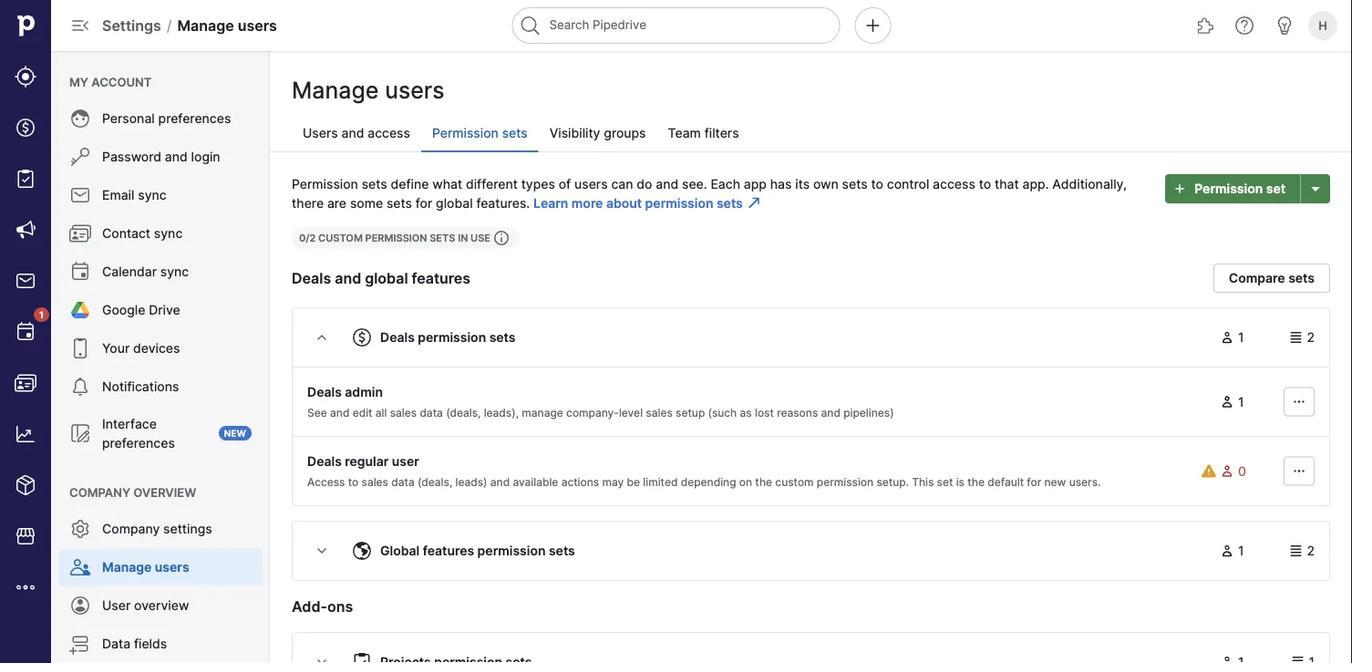 Task type: locate. For each thing, give the bounding box(es) containing it.
drive
[[149, 302, 180, 318]]

color primary image
[[747, 196, 762, 210], [351, 327, 373, 348], [1221, 330, 1235, 345], [1289, 330, 1304, 345], [1221, 395, 1235, 409], [1289, 544, 1304, 558], [1221, 655, 1235, 663]]

deals inside 'deals regular user access to sales data (deals, leads) and available actions may be limited depending on the custom permission setup. this set is the default for new users.'
[[307, 453, 342, 469]]

company down company overview
[[102, 521, 160, 537]]

learn
[[534, 195, 569, 211]]

sync up drive
[[160, 264, 189, 280]]

see
[[307, 406, 327, 420]]

color undefined image
[[69, 184, 91, 206], [69, 223, 91, 244], [15, 321, 36, 343], [69, 422, 91, 444], [69, 518, 91, 540], [69, 556, 91, 578], [69, 633, 91, 655]]

1 vertical spatial overview
[[134, 598, 189, 613]]

0 vertical spatial manage users
[[292, 77, 445, 104]]

custom right on
[[776, 476, 814, 489]]

data inside 'deals regular user access to sales data (deals, leads) and available actions may be limited depending on the custom permission setup. this set is the default for new users.'
[[392, 476, 415, 489]]

1 vertical spatial custom
[[776, 476, 814, 489]]

1 vertical spatial preferences
[[102, 435, 175, 451]]

color undefined image inside google drive "link"
[[69, 299, 91, 321]]

1 horizontal spatial set
[[1267, 181, 1286, 197]]

color undefined image inside notifications link
[[69, 376, 91, 398]]

sales inbox image
[[15, 270, 36, 292]]

1 horizontal spatial manage
[[177, 16, 234, 34]]

and right do
[[656, 176, 679, 192]]

products image
[[15, 474, 36, 496]]

to inside 'deals regular user access to sales data (deals, leads) and available actions may be limited depending on the custom permission setup. this set is the default for new users.'
[[348, 476, 359, 489]]

is
[[957, 476, 965, 489]]

3 color undefined image from the top
[[69, 261, 91, 283]]

deals up the see
[[307, 384, 342, 400]]

company for company settings
[[102, 521, 160, 537]]

for
[[416, 195, 433, 211], [1027, 476, 1042, 489]]

permission down "available" in the bottom left of the page
[[478, 543, 546, 559]]

set left add permission set image on the right of page
[[1267, 181, 1286, 197]]

permission left setup.
[[817, 476, 874, 489]]

sets up leads),
[[490, 330, 516, 345]]

menu containing personal preferences
[[51, 51, 270, 663]]

0 vertical spatial 2
[[1308, 330, 1315, 345]]

6 color undefined image from the top
[[69, 376, 91, 398]]

color primary image
[[494, 231, 509, 245], [351, 540, 373, 562], [1221, 544, 1235, 558], [351, 651, 373, 663], [1291, 655, 1306, 663]]

data inside deals admin see and edit all sales data (deals, leads), manage company-level sales setup (such as lost reasons and pipelines)
[[420, 406, 443, 420]]

1 vertical spatial features
[[423, 543, 474, 559]]

email sync link
[[58, 177, 263, 213]]

color undefined image for google drive
[[69, 299, 91, 321]]

1 vertical spatial data
[[392, 476, 415, 489]]

deals inside deals admin see and edit all sales data (deals, leads), manage company-level sales setup (such as lost reasons and pipelines)
[[307, 384, 342, 400]]

sets down actions
[[549, 543, 575, 559]]

1 2 from the top
[[1308, 330, 1315, 345]]

regular
[[345, 453, 389, 469]]

visibility
[[550, 125, 601, 141]]

sales right all
[[390, 406, 417, 420]]

contact
[[102, 226, 151, 241]]

company inside "link"
[[102, 521, 160, 537]]

data
[[420, 406, 443, 420], [392, 476, 415, 489]]

sales right level
[[646, 406, 673, 420]]

color undefined image left contact
[[69, 223, 91, 244]]

1 the from the left
[[756, 476, 773, 489]]

company-
[[567, 406, 619, 420]]

menu
[[51, 51, 270, 663]]

manage right the / at the top of page
[[177, 16, 234, 34]]

/
[[167, 16, 172, 34]]

deals and global features
[[292, 269, 471, 287]]

color undefined image for calendar sync
[[69, 261, 91, 283]]

your
[[102, 341, 130, 356]]

custom
[[318, 232, 363, 244], [776, 476, 814, 489]]

color undefined image left password
[[69, 146, 91, 168]]

permission inside button
[[1195, 181, 1264, 197]]

color undefined image for password and login
[[69, 146, 91, 168]]

preferences down interface
[[102, 435, 175, 451]]

0 vertical spatial actions image
[[1289, 395, 1311, 409]]

(deals, inside 'deals regular user access to sales data (deals, leads) and available actions may be limited depending on the custom permission setup. this set is the default for new users.'
[[418, 476, 453, 489]]

company settings link
[[58, 511, 263, 547]]

color undefined image right more icon
[[69, 556, 91, 578]]

interface preferences
[[102, 416, 175, 451]]

color undefined image for contact
[[69, 223, 91, 244]]

permission sets
[[432, 125, 528, 141]]

1 horizontal spatial data
[[420, 406, 443, 420]]

0 horizontal spatial access
[[368, 125, 410, 141]]

sales down the regular at the left of the page
[[362, 476, 389, 489]]

1 horizontal spatial global
[[436, 195, 473, 211]]

color undefined image right contacts icon
[[69, 376, 91, 398]]

global down '0/2 custom permission sets in use'
[[365, 269, 408, 287]]

contact sync link
[[58, 215, 263, 252]]

1 horizontal spatial permission
[[432, 125, 499, 141]]

4 color undefined image from the top
[[69, 299, 91, 321]]

1 vertical spatial set
[[937, 476, 954, 489]]

color undefined image left your
[[69, 338, 91, 359]]

1 vertical spatial for
[[1027, 476, 1042, 489]]

0 vertical spatial preferences
[[158, 111, 231, 126]]

0 horizontal spatial manage users
[[102, 560, 189, 575]]

are
[[327, 195, 347, 211]]

color undefined image left data
[[69, 633, 91, 655]]

the right on
[[756, 476, 773, 489]]

has
[[771, 176, 792, 192]]

permission right color primary inverted image
[[1195, 181, 1264, 197]]

(deals, down user
[[418, 476, 453, 489]]

for down define at the left of the page
[[416, 195, 433, 211]]

manage up users
[[292, 77, 379, 104]]

color undefined image inside personal preferences link
[[69, 108, 91, 130]]

color undefined image inside manage users link
[[69, 556, 91, 578]]

for inside 'deals regular user access to sales data (deals, leads) and available actions may be limited depending on the custom permission setup. this set is the default for new users.'
[[1027, 476, 1042, 489]]

set
[[1267, 181, 1286, 197], [937, 476, 954, 489]]

personal
[[102, 111, 155, 126]]

company
[[69, 485, 130, 499], [102, 521, 160, 537]]

0 vertical spatial sync
[[138, 187, 167, 203]]

color undefined image left user
[[69, 595, 91, 617]]

user
[[102, 598, 131, 613]]

2 for deals permission sets
[[1308, 330, 1315, 345]]

1 vertical spatial (deals,
[[418, 476, 453, 489]]

color undefined image inside the calendar sync 'link'
[[69, 261, 91, 283]]

color undefined image inside data fields link
[[69, 633, 91, 655]]

1 horizontal spatial manage users
[[292, 77, 445, 104]]

app.
[[1023, 176, 1049, 192]]

1 vertical spatial access
[[933, 176, 976, 192]]

custom right 0/2
[[318, 232, 363, 244]]

1 vertical spatial sync
[[154, 226, 183, 241]]

and right users
[[342, 125, 364, 141]]

and
[[342, 125, 364, 141], [165, 149, 188, 165], [656, 176, 679, 192], [335, 269, 361, 287], [330, 406, 350, 420], [821, 406, 841, 420], [491, 476, 510, 489]]

manage up user
[[102, 560, 152, 575]]

color undefined image right marketplace image
[[69, 518, 91, 540]]

sync inside 'email sync' link
[[138, 187, 167, 203]]

2 horizontal spatial manage
[[292, 77, 379, 104]]

add-ons
[[292, 598, 353, 615]]

set left is
[[937, 476, 954, 489]]

my account
[[69, 75, 152, 89]]

sets inside button
[[1289, 270, 1315, 286]]

1 vertical spatial actions image
[[1289, 464, 1311, 478]]

and inside 'deals regular user access to sales data (deals, leads) and available actions may be limited depending on the custom permission setup. this set is the default for new users.'
[[491, 476, 510, 489]]

color undefined image left email
[[69, 184, 91, 206]]

and right the leads) at the left bottom of page
[[491, 476, 510, 489]]

0 vertical spatial company
[[69, 485, 130, 499]]

calendar sync
[[102, 264, 189, 280]]

5 color undefined image from the top
[[69, 338, 91, 359]]

data down user
[[392, 476, 415, 489]]

users inside permission sets define what different types of users can do and see. each app has its own sets to control access to that app. additionally, there are some sets for global features.
[[575, 176, 608, 192]]

0 horizontal spatial custom
[[318, 232, 363, 244]]

1 vertical spatial 2
[[1308, 543, 1315, 559]]

sync for calendar sync
[[160, 264, 189, 280]]

0 vertical spatial global
[[436, 195, 473, 211]]

preferences for personal
[[158, 111, 231, 126]]

1 vertical spatial company
[[102, 521, 160, 537]]

permission up are
[[292, 176, 358, 192]]

1 vertical spatial manage
[[292, 77, 379, 104]]

manage
[[522, 406, 564, 420]]

app
[[744, 176, 767, 192]]

features right global
[[423, 543, 474, 559]]

color undefined image inside the password and login "link"
[[69, 146, 91, 168]]

1 horizontal spatial custom
[[776, 476, 814, 489]]

0 vertical spatial access
[[368, 125, 410, 141]]

color undefined image inside contact sync link
[[69, 223, 91, 244]]

0 horizontal spatial the
[[756, 476, 773, 489]]

1 vertical spatial global
[[365, 269, 408, 287]]

manage
[[177, 16, 234, 34], [292, 77, 379, 104], [102, 560, 152, 575]]

menu toggle image
[[69, 15, 91, 36]]

features down in at the top left of page
[[412, 269, 471, 287]]

color undefined image inside the user overview link
[[69, 595, 91, 617]]

0 horizontal spatial permission
[[292, 176, 358, 192]]

color undefined image
[[69, 108, 91, 130], [69, 146, 91, 168], [69, 261, 91, 283], [69, 299, 91, 321], [69, 338, 91, 359], [69, 376, 91, 398], [69, 595, 91, 617]]

0 vertical spatial for
[[416, 195, 433, 211]]

set inside 'deals regular user access to sales data (deals, leads) and available actions may be limited depending on the custom permission setup. this set is the default for new users.'
[[937, 476, 954, 489]]

sets right compare in the right top of the page
[[1289, 270, 1315, 286]]

deals down 0/2
[[292, 269, 331, 287]]

notifications
[[102, 379, 179, 395]]

team
[[668, 125, 701, 141]]

deals up the access
[[307, 453, 342, 469]]

to left control
[[872, 176, 884, 192]]

color undefined image inside "1" link
[[15, 321, 36, 343]]

permission
[[645, 195, 714, 211], [365, 232, 427, 244], [418, 330, 486, 345], [817, 476, 874, 489], [478, 543, 546, 559]]

2 vertical spatial sync
[[160, 264, 189, 280]]

0 vertical spatial features
[[412, 269, 471, 287]]

the right is
[[968, 476, 985, 489]]

actions image
[[1289, 395, 1311, 409], [1289, 464, 1311, 478]]

1 horizontal spatial for
[[1027, 476, 1042, 489]]

quick add image
[[862, 15, 884, 36]]

settings
[[163, 521, 212, 537]]

sync inside the calendar sync 'link'
[[160, 264, 189, 280]]

company up company settings
[[69, 485, 130, 499]]

setup.
[[877, 476, 909, 489]]

to
[[872, 176, 884, 192], [979, 176, 992, 192], [348, 476, 359, 489]]

calendar
[[102, 264, 157, 280]]

and right reasons
[[821, 406, 841, 420]]

0 horizontal spatial manage
[[102, 560, 152, 575]]

groups
[[604, 125, 646, 141]]

custom inside 'deals regular user access to sales data (deals, leads) and available actions may be limited depending on the custom permission setup. this set is the default for new users.'
[[776, 476, 814, 489]]

features
[[412, 269, 471, 287], [423, 543, 474, 559]]

(deals, left leads),
[[446, 406, 481, 420]]

0 vertical spatial data
[[420, 406, 443, 420]]

0 vertical spatial overview
[[133, 485, 196, 499]]

deals image
[[15, 117, 36, 139]]

sets down define at the left of the page
[[387, 195, 412, 211]]

1 actions image from the top
[[1289, 395, 1311, 409]]

data right all
[[420, 406, 443, 420]]

users down the company settings "link"
[[155, 560, 189, 575]]

deals regular user access to sales data (deals, leads) and available actions may be limited depending on the custom permission setup. this set is the default for new users.
[[307, 453, 1101, 489]]

0 vertical spatial (deals,
[[446, 406, 481, 420]]

0 horizontal spatial to
[[348, 476, 359, 489]]

color primary inverted image
[[1170, 182, 1192, 196]]

1 horizontal spatial access
[[933, 176, 976, 192]]

to left that on the top of the page
[[979, 176, 992, 192]]

expand image
[[311, 544, 333, 558]]

color undefined image inside your devices link
[[69, 338, 91, 359]]

do
[[637, 176, 653, 192]]

that
[[995, 176, 1020, 192]]

1 inside menu
[[39, 309, 44, 320]]

users up more
[[575, 176, 608, 192]]

notifications link
[[58, 369, 263, 405]]

manage users up 'user overview'
[[102, 560, 189, 575]]

access up define at the left of the page
[[368, 125, 410, 141]]

permission inside permission sets define what different types of users can do and see. each app has its own sets to control access to that app. additionally, there are some sets for global features.
[[292, 176, 358, 192]]

deals
[[292, 269, 331, 287], [380, 330, 415, 345], [307, 384, 342, 400], [307, 453, 342, 469]]

0 horizontal spatial for
[[416, 195, 433, 211]]

for left new
[[1027, 476, 1042, 489]]

deals down deals and global features
[[380, 330, 415, 345]]

control
[[887, 176, 930, 192]]

sync inside contact sync link
[[154, 226, 183, 241]]

global down what
[[436, 195, 473, 211]]

preferences for interface
[[102, 435, 175, 451]]

overview up the company settings "link"
[[133, 485, 196, 499]]

2 color undefined image from the top
[[69, 146, 91, 168]]

sync down 'email sync' link
[[154, 226, 183, 241]]

access
[[307, 476, 345, 489]]

and down '0/2 custom permission sets in use'
[[335, 269, 361, 287]]

2 actions image from the top
[[1289, 464, 1311, 478]]

0 horizontal spatial data
[[392, 476, 415, 489]]

permission
[[432, 125, 499, 141], [292, 176, 358, 192], [1195, 181, 1264, 197]]

2 vertical spatial manage
[[102, 560, 152, 575]]

2 2 from the top
[[1308, 543, 1315, 559]]

0 horizontal spatial sales
[[362, 476, 389, 489]]

access right control
[[933, 176, 976, 192]]

0 vertical spatial manage
[[177, 16, 234, 34]]

global
[[380, 543, 420, 559]]

access
[[368, 125, 410, 141], [933, 176, 976, 192]]

color undefined image left interface
[[69, 422, 91, 444]]

1 link
[[5, 307, 49, 352]]

sync right email
[[138, 187, 167, 203]]

leads)
[[456, 476, 488, 489]]

deals for deals admin see and edit all sales data (deals, leads), manage company-level sales setup (such as lost reasons and pipelines)
[[307, 384, 342, 400]]

new
[[1045, 476, 1067, 489]]

2 horizontal spatial sales
[[646, 406, 673, 420]]

color undefined image down my
[[69, 108, 91, 130]]

manage users up "users and access"
[[292, 77, 445, 104]]

to down the regular at the left of the page
[[348, 476, 359, 489]]

color undefined image inside 'email sync' link
[[69, 184, 91, 206]]

permission up what
[[432, 125, 499, 141]]

sets up different
[[502, 125, 528, 141]]

overview for company overview
[[133, 485, 196, 499]]

color undefined image left calendar
[[69, 261, 91, 283]]

7 color undefined image from the top
[[69, 595, 91, 617]]

0 horizontal spatial set
[[937, 476, 954, 489]]

set inside button
[[1267, 181, 1286, 197]]

color undefined image left "google"
[[69, 299, 91, 321]]

1 horizontal spatial the
[[968, 476, 985, 489]]

(deals,
[[446, 406, 481, 420], [418, 476, 453, 489]]

collapse image
[[311, 330, 333, 345]]

and left login
[[165, 149, 188, 165]]

0 vertical spatial set
[[1267, 181, 1286, 197]]

sets
[[502, 125, 528, 141], [362, 176, 387, 192], [843, 176, 868, 192], [387, 195, 412, 211], [717, 195, 743, 211], [430, 232, 456, 244], [1289, 270, 1315, 286], [490, 330, 516, 345], [549, 543, 575, 559]]

expand image
[[311, 655, 333, 663]]

1 vertical spatial manage users
[[102, 560, 189, 575]]

sales
[[390, 406, 417, 420], [646, 406, 673, 420], [362, 476, 389, 489]]

preferences up login
[[158, 111, 231, 126]]

global
[[436, 195, 473, 211], [365, 269, 408, 287]]

users and access
[[303, 125, 410, 141]]

color undefined image for email
[[69, 184, 91, 206]]

sync for email sync
[[138, 187, 167, 203]]

may
[[602, 476, 624, 489]]

overview up data fields link
[[134, 598, 189, 613]]

sync for contact sync
[[154, 226, 183, 241]]

1 color undefined image from the top
[[69, 108, 91, 130]]

color undefined image for personal preferences
[[69, 108, 91, 130]]

your devices link
[[58, 330, 263, 367]]

preferences
[[158, 111, 231, 126], [102, 435, 175, 451]]

2 horizontal spatial permission
[[1195, 181, 1264, 197]]

color undefined image up contacts icon
[[15, 321, 36, 343]]

different
[[466, 176, 518, 192]]

color undefined image inside the company settings "link"
[[69, 518, 91, 540]]

add-
[[292, 598, 327, 615]]



Task type: describe. For each thing, give the bounding box(es) containing it.
permission down see.
[[645, 195, 714, 211]]

more
[[572, 195, 603, 211]]

color undefined image for company
[[69, 518, 91, 540]]

can
[[612, 176, 634, 192]]

there
[[292, 195, 324, 211]]

Search Pipedrive field
[[512, 7, 841, 44]]

calendar sync link
[[58, 254, 263, 290]]

color undefined image for user overview
[[69, 595, 91, 617]]

personal preferences
[[102, 111, 231, 126]]

own
[[814, 176, 839, 192]]

2 for global features permission sets
[[1308, 543, 1315, 559]]

manage inside menu item
[[102, 560, 152, 575]]

(deals, inside deals admin see and edit all sales data (deals, leads), manage company-level sales setup (such as lost reasons and pipelines)
[[446, 406, 481, 420]]

projects image
[[15, 168, 36, 190]]

setup
[[676, 406, 705, 420]]

more image
[[15, 577, 36, 598]]

be
[[627, 476, 640, 489]]

manage users inside menu item
[[102, 560, 189, 575]]

overview for user overview
[[134, 598, 189, 613]]

access inside permission sets define what different types of users can do and see. each app has its own sets to control access to that app. additionally, there are some sets for global features.
[[933, 176, 976, 192]]

permission up leads),
[[418, 330, 486, 345]]

contact sync
[[102, 226, 183, 241]]

password
[[102, 149, 161, 165]]

permission up deals and global features
[[365, 232, 427, 244]]

features.
[[477, 195, 530, 211]]

color undefined image for interface
[[69, 422, 91, 444]]

lost
[[755, 406, 774, 420]]

edit
[[353, 406, 373, 420]]

and inside "link"
[[165, 149, 188, 165]]

fields
[[134, 636, 167, 652]]

my
[[69, 75, 88, 89]]

compare
[[1230, 270, 1286, 286]]

leads image
[[15, 66, 36, 88]]

learn more about permission sets
[[534, 195, 743, 211]]

on
[[740, 476, 753, 489]]

permission inside 'deals regular user access to sales data (deals, leads) and available actions may be limited depending on the custom permission setup. this set is the default for new users.'
[[817, 476, 874, 489]]

users.
[[1070, 476, 1101, 489]]

users right the / at the top of page
[[238, 16, 277, 34]]

marketplace image
[[15, 525, 36, 547]]

add permission set image
[[1305, 182, 1327, 196]]

permission for permission sets
[[432, 125, 499, 141]]

account
[[91, 75, 152, 89]]

permission for permission set
[[1195, 181, 1264, 197]]

actions image for deals admin
[[1289, 395, 1311, 409]]

deals permission sets
[[380, 330, 516, 345]]

email sync
[[102, 187, 167, 203]]

1 menu
[[0, 0, 51, 663]]

color warning image
[[1202, 464, 1217, 478]]

and right the see
[[330, 406, 350, 420]]

users
[[303, 125, 338, 141]]

define
[[391, 176, 429, 192]]

admin
[[345, 384, 383, 400]]

available
[[513, 476, 559, 489]]

sets right own
[[843, 176, 868, 192]]

filters
[[705, 125, 739, 141]]

0/2 custom permission sets in use
[[299, 232, 491, 244]]

global inside permission sets define what different types of users can do and see. each app has its own sets to control access to that app. additionally, there are some sets for global features.
[[436, 195, 473, 211]]

default
[[988, 476, 1024, 489]]

password and login link
[[58, 139, 263, 175]]

ons
[[327, 598, 353, 615]]

settings / manage users
[[102, 16, 277, 34]]

0 horizontal spatial global
[[365, 269, 408, 287]]

company overview
[[69, 485, 196, 499]]

2 horizontal spatial to
[[979, 176, 992, 192]]

devices
[[133, 341, 180, 356]]

color undefined image for manage
[[69, 556, 91, 578]]

2 the from the left
[[968, 476, 985, 489]]

see.
[[682, 176, 708, 192]]

deals for deals and global features
[[292, 269, 331, 287]]

manage users link
[[58, 549, 263, 586]]

personal preferences link
[[58, 100, 263, 137]]

quick help image
[[1234, 15, 1256, 36]]

users inside menu item
[[155, 560, 189, 575]]

data fields
[[102, 636, 167, 652]]

sales assistant image
[[1274, 15, 1296, 36]]

user overview
[[102, 598, 189, 613]]

h
[[1319, 18, 1328, 32]]

company settings
[[102, 521, 212, 537]]

color undefined image for notifications
[[69, 376, 91, 398]]

(such
[[708, 406, 737, 420]]

deals for deals permission sets
[[380, 330, 415, 345]]

0
[[1239, 463, 1247, 479]]

actions image for deals regular user
[[1289, 464, 1311, 478]]

sets left in at the top left of page
[[430, 232, 456, 244]]

sets up some on the top
[[362, 176, 387, 192]]

depending
[[681, 476, 737, 489]]

level
[[619, 406, 643, 420]]

leads),
[[484, 406, 519, 420]]

its
[[796, 176, 810, 192]]

this
[[912, 476, 934, 489]]

login
[[191, 149, 220, 165]]

deals for deals regular user access to sales data (deals, leads) and available actions may be limited depending on the custom permission setup. this set is the default for new users.
[[307, 453, 342, 469]]

additionally,
[[1053, 176, 1127, 192]]

manage users menu item
[[51, 549, 270, 586]]

for inside permission sets define what different types of users can do and see. each app has its own sets to control access to that app. additionally, there are some sets for global features.
[[416, 195, 433, 211]]

data fields link
[[58, 626, 263, 662]]

each
[[711, 176, 741, 192]]

compare sets
[[1230, 270, 1315, 286]]

company for company overview
[[69, 485, 130, 499]]

permission set
[[1195, 181, 1286, 197]]

google drive
[[102, 302, 180, 318]]

insights image
[[15, 423, 36, 445]]

campaigns image
[[15, 219, 36, 241]]

use
[[471, 232, 491, 244]]

global features permission sets
[[380, 543, 575, 559]]

sets down the each
[[717, 195, 743, 211]]

1 horizontal spatial to
[[872, 176, 884, 192]]

visibility groups
[[550, 125, 646, 141]]

sales inside 'deals regular user access to sales data (deals, leads) and available actions may be limited depending on the custom permission setup. this set is the default for new users.'
[[362, 476, 389, 489]]

users up "users and access"
[[385, 77, 445, 104]]

actions
[[562, 476, 599, 489]]

compare sets button
[[1214, 264, 1331, 293]]

permission for permission sets define what different types of users can do and see. each app has its own sets to control access to that app. additionally, there are some sets for global features.
[[292, 176, 358, 192]]

user
[[392, 453, 419, 469]]

0/2
[[299, 232, 316, 244]]

home image
[[12, 12, 39, 39]]

and inside permission sets define what different types of users can do and see. each app has its own sets to control access to that app. additionally, there are some sets for global features.
[[656, 176, 679, 192]]

color negative image
[[1221, 464, 1235, 478]]

learn more about permission sets link
[[534, 195, 743, 211]]

types
[[521, 176, 555, 192]]

1 horizontal spatial sales
[[390, 406, 417, 420]]

google drive link
[[58, 292, 263, 328]]

of
[[559, 176, 571, 192]]

some
[[350, 195, 383, 211]]

contacts image
[[15, 372, 36, 394]]

permission sets define what different types of users can do and see. each app has its own sets to control access to that app. additionally, there are some sets for global features.
[[292, 176, 1127, 211]]

pipelines)
[[844, 406, 894, 420]]

color undefined image for your devices
[[69, 338, 91, 359]]

team filters
[[668, 125, 739, 141]]

deals admin see and edit all sales data (deals, leads), manage company-level sales setup (such as lost reasons and pipelines)
[[307, 384, 894, 420]]

0 vertical spatial custom
[[318, 232, 363, 244]]

settings
[[102, 16, 161, 34]]

what
[[433, 176, 463, 192]]

color undefined image for data
[[69, 633, 91, 655]]

permission set button
[[1166, 174, 1302, 203]]



Task type: vqa. For each thing, say whether or not it's contained in the screenshot.
the bottom Manage Users
yes



